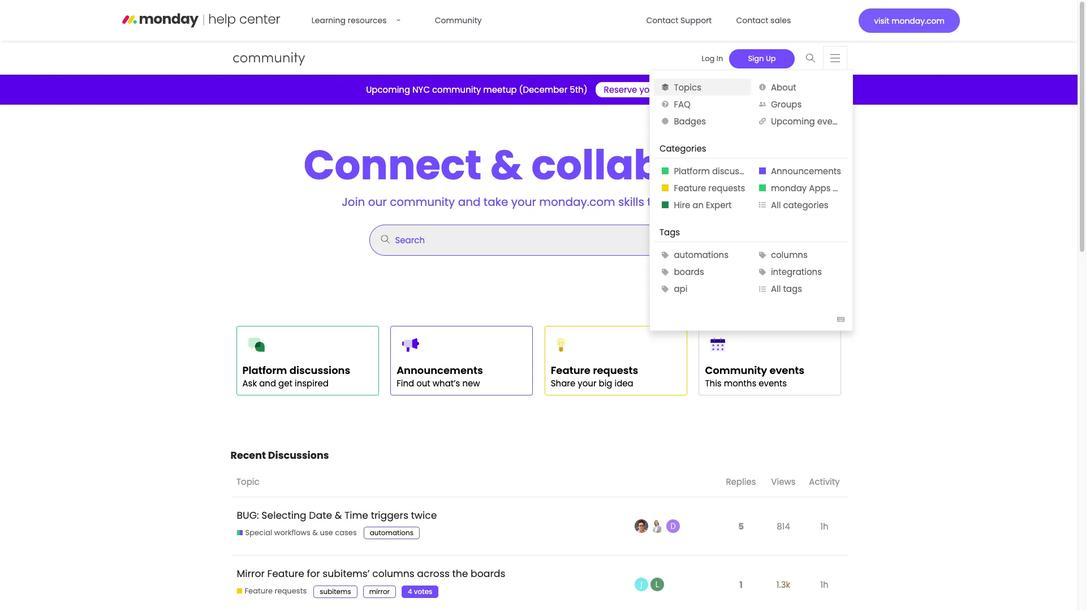 Task type: locate. For each thing, give the bounding box(es) containing it.
4
[[408, 586, 412, 596]]

1h for mirror feature for subitems' columns across the boards
[[821, 579, 829, 591]]

0 horizontal spatial platform
[[242, 363, 287, 377]]

tags
[[783, 283, 802, 295]]

discussions
[[712, 165, 761, 177], [290, 363, 350, 377]]

upcoming down groups link
[[771, 115, 815, 127]]

0 vertical spatial monday.com
[[892, 15, 945, 26]]

1 vertical spatial feature requests
[[245, 586, 307, 597]]

contact for contact sales
[[736, 15, 769, 26]]

1h for bug: selecting date & time triggers twice
[[821, 520, 829, 532]]

all tags link
[[751, 280, 848, 297]]

monday.com left skills
[[539, 194, 615, 210]]

0 vertical spatial 1h link
[[818, 512, 832, 541]]

2 horizontal spatial your
[[640, 84, 658, 96]]

columns up the integrations
[[771, 249, 808, 261]]

all right list image
[[771, 199, 781, 211]]

community for community
[[435, 15, 482, 26]]

feature requests link
[[654, 180, 751, 197], [237, 586, 307, 597]]

upcoming inside navigation
[[771, 115, 815, 127]]

navigation
[[649, 46, 889, 331]]

1 vertical spatial community
[[390, 194, 455, 210]]

2 tag image from the top
[[759, 269, 766, 275]]

automations down triggers
[[370, 528, 414, 538]]

tags list
[[314, 585, 444, 598]]

2 vertical spatial events
[[759, 377, 787, 389]]

categories
[[783, 199, 829, 211]]

boards right across
[[471, 567, 506, 581]]

0 horizontal spatial requests
[[275, 586, 307, 597]]

resources
[[348, 15, 387, 26]]

automations link up 'api' link
[[654, 246, 751, 263]]

1 horizontal spatial community
[[705, 363, 767, 377]]

lori straus - most recent poster image
[[650, 578, 664, 592]]

topics
[[674, 81, 702, 93]]

the right to
[[662, 194, 680, 210]]

discussions inside platform discussions ask and get inspired
[[290, 363, 350, 377]]

automations link
[[654, 246, 751, 263], [364, 527, 420, 539]]

in
[[717, 53, 723, 64]]

feature requests link up hire an expert
[[654, 180, 751, 197]]

requests for the bottommost feature requests link
[[275, 586, 307, 597]]

link image
[[759, 118, 766, 125]]

1 vertical spatial automations link
[[364, 527, 420, 539]]

about link
[[751, 79, 848, 96]]

and left get
[[259, 377, 276, 389]]

1 horizontal spatial the
[[662, 194, 680, 210]]

boards up 'api'
[[674, 266, 704, 278]]

1 vertical spatial 1h link
[[818, 570, 832, 599]]

connect
[[304, 136, 482, 194]]

platform inside platform discussions ask and get inspired
[[242, 363, 287, 377]]

0 horizontal spatial and
[[259, 377, 276, 389]]

1h link for mirror feature for subitems' columns across the boards
[[818, 570, 832, 599]]

sales
[[771, 15, 791, 26]]

events inside navigation
[[817, 115, 846, 127]]

& inside navigation
[[833, 182, 839, 194]]

1h link right 1.3k at the right of the page
[[818, 570, 832, 599]]

community inside community events this months events
[[705, 363, 767, 377]]

hire an expert link
[[654, 197, 751, 214]]

platform discussions
[[674, 165, 761, 177]]

0 vertical spatial 1h
[[821, 520, 829, 532]]

tag image inside 'api' link
[[662, 286, 669, 292]]

share
[[551, 377, 576, 389]]

1 horizontal spatial feature requests
[[674, 182, 745, 194]]

1h right 1.3k at the right of the page
[[821, 579, 829, 591]]

all right list icon
[[771, 283, 781, 295]]

discussions for platform discussions ask and get inspired
[[290, 363, 350, 377]]

question circle image
[[662, 101, 669, 108]]

community inside connect & collaborate join our community and take your monday.com skills to the next level
[[390, 194, 455, 210]]

info circle image
[[759, 84, 766, 91]]

0 horizontal spatial the
[[452, 567, 468, 581]]

tag image inside integrations link
[[759, 269, 766, 275]]

0 horizontal spatial discussions
[[290, 363, 350, 377]]

and
[[458, 194, 481, 210], [259, 377, 276, 389]]

1 horizontal spatial platform
[[674, 165, 710, 177]]

0 vertical spatial your
[[640, 84, 658, 96]]

0 vertical spatial tag image
[[662, 252, 669, 258]]

2 vertical spatial tag image
[[662, 286, 669, 292]]

requests up expert
[[709, 182, 745, 194]]

1 contact from the left
[[646, 15, 679, 26]]

1h link right 814
[[818, 512, 832, 541]]

contact support link
[[640, 9, 719, 32]]

all categories
[[771, 199, 829, 211]]

automations link down triggers
[[364, 527, 420, 539]]

contact support
[[646, 15, 712, 26]]

1 all from the top
[[771, 199, 781, 211]]

1 vertical spatial columns
[[372, 567, 415, 581]]

tag image inside automations link
[[662, 252, 669, 258]]

tag image
[[662, 252, 669, 258], [662, 269, 669, 275], [662, 286, 669, 292]]

0 vertical spatial tag image
[[759, 252, 766, 258]]

upcoming left nyc
[[366, 84, 410, 96]]

announcements
[[771, 165, 841, 177], [397, 363, 483, 377]]

2 1h link from the top
[[818, 570, 832, 599]]

requests left subitems
[[275, 586, 307, 597]]

requests inside navigation
[[709, 182, 745, 194]]

1 vertical spatial requests
[[593, 363, 638, 377]]

log in
[[702, 53, 723, 64]]

2 all from the top
[[771, 283, 781, 295]]

hire an expert
[[674, 199, 732, 211]]

requests up idea
[[593, 363, 638, 377]]

0 horizontal spatial automations
[[370, 528, 414, 538]]

(december
[[519, 84, 568, 96]]

feature down mirror
[[245, 586, 273, 597]]

0 vertical spatial feature requests
[[674, 182, 745, 194]]

0 vertical spatial automations link
[[654, 246, 751, 263]]

requests inside feature requests share your big idea
[[593, 363, 638, 377]]

keyboard shortcuts image
[[837, 316, 845, 323]]

announcements up "what's"
[[397, 363, 483, 377]]

learning resources link
[[305, 9, 417, 32]]

& left the use
[[312, 527, 318, 538]]

platform down categories
[[674, 165, 710, 177]]

community
[[432, 84, 481, 96], [390, 194, 455, 210]]

1 vertical spatial events
[[770, 363, 805, 377]]

0 horizontal spatial your
[[511, 194, 536, 210]]

discussions up inspired
[[290, 363, 350, 377]]

1 vertical spatial platform
[[242, 363, 287, 377]]

community right nyc
[[432, 84, 481, 96]]

feature requests down mirror
[[245, 586, 307, 597]]

1 vertical spatial upcoming
[[771, 115, 815, 127]]

1 vertical spatial boards
[[471, 567, 506, 581]]

0 horizontal spatial feature requests
[[245, 586, 307, 597]]

the right across
[[452, 567, 468, 581]]

contact left sales
[[736, 15, 769, 26]]

feature requests link down mirror
[[237, 586, 307, 597]]

& right apps
[[833, 182, 839, 194]]

1h right 814
[[821, 520, 829, 532]]

1 vertical spatial and
[[259, 377, 276, 389]]

0 horizontal spatial columns
[[372, 567, 415, 581]]

visit
[[874, 15, 890, 26]]

1 vertical spatial tag image
[[759, 269, 766, 275]]

triggers
[[371, 509, 409, 522]]

0 vertical spatial platform
[[674, 165, 710, 177]]

all categories link
[[751, 197, 848, 214]]

1 horizontal spatial and
[[458, 194, 481, 210]]

0 horizontal spatial upcoming
[[366, 84, 410, 96]]

automations
[[674, 249, 729, 261], [370, 528, 414, 538]]

views
[[771, 476, 796, 488]]

2 horizontal spatial requests
[[709, 182, 745, 194]]

0 vertical spatial requests
[[709, 182, 745, 194]]

1 vertical spatial discussions
[[290, 363, 350, 377]]

platform for platform discussions ask and get inspired
[[242, 363, 287, 377]]

0 vertical spatial automations
[[674, 249, 729, 261]]

2 vertical spatial your
[[578, 377, 597, 389]]

1 horizontal spatial your
[[578, 377, 597, 389]]

1 vertical spatial your
[[511, 194, 536, 210]]

platform
[[674, 165, 710, 177], [242, 363, 287, 377]]

1 horizontal spatial contact
[[736, 15, 769, 26]]

monday community forum image
[[146, 50, 327, 66]]

feature inside feature requests share your big idea
[[551, 363, 591, 377]]

1 vertical spatial monday.com
[[539, 194, 615, 210]]

0 horizontal spatial boards
[[471, 567, 506, 581]]

subitems
[[320, 586, 351, 596]]

take
[[484, 194, 508, 210]]

all
[[771, 199, 781, 211], [771, 283, 781, 295]]

0 horizontal spatial announcements
[[397, 363, 483, 377]]

visit monday.com link
[[859, 8, 960, 33]]

platform up ask
[[242, 363, 287, 377]]

announcements inside navigation
[[771, 165, 841, 177]]

javier party - original poster image
[[635, 520, 648, 533]]

0 horizontal spatial contact
[[646, 15, 679, 26]]

events
[[817, 115, 846, 127], [770, 363, 805, 377], [759, 377, 787, 389]]

cases
[[335, 527, 357, 538]]

0 vertical spatial and
[[458, 194, 481, 210]]

feature left the for
[[267, 567, 304, 581]]

community
[[435, 15, 482, 26], [705, 363, 767, 377]]

0 vertical spatial columns
[[771, 249, 808, 261]]

topics link
[[654, 79, 751, 96]]

announcements find out what's new
[[397, 363, 483, 389]]

all for all categories
[[771, 199, 781, 211]]

2 1h from the top
[[821, 579, 829, 591]]

1 horizontal spatial automations
[[674, 249, 729, 261]]

2 tag image from the top
[[662, 269, 669, 275]]

meetup
[[483, 84, 517, 96]]

1 horizontal spatial feature requests link
[[654, 180, 751, 197]]

feature up share on the bottom of page
[[551, 363, 591, 377]]

0 vertical spatial upcoming
[[366, 84, 410, 96]]

upcoming
[[366, 84, 410, 96], [771, 115, 815, 127]]

0 vertical spatial events
[[817, 115, 846, 127]]

columns
[[771, 249, 808, 261], [372, 567, 415, 581]]

5 button
[[736, 514, 747, 539]]

boards
[[674, 266, 704, 278], [471, 567, 506, 581]]

monday.com inside connect & collaborate join our community and take your monday.com skills to the next level
[[539, 194, 615, 210]]

0 vertical spatial community
[[435, 15, 482, 26]]

1 horizontal spatial upcoming
[[771, 115, 815, 127]]

ask
[[242, 377, 257, 389]]

monday apps & developers link
[[751, 180, 889, 197]]

0 horizontal spatial automations link
[[364, 527, 420, 539]]

the inside connect & collaborate join our community and take your monday.com skills to the next level
[[662, 194, 680, 210]]

your left big
[[578, 377, 597, 389]]

tag image inside boards link
[[662, 269, 669, 275]]

jack ang - original poster image
[[635, 578, 648, 592]]

nyc
[[413, 84, 430, 96]]

1 tag image from the top
[[662, 252, 669, 258]]

1 horizontal spatial boards
[[674, 266, 704, 278]]

tag image inside columns link
[[759, 252, 766, 258]]

tag image for boards
[[662, 269, 669, 275]]

feature requests down platform discussions link
[[674, 182, 745, 194]]

your left layer group image on the right top of page
[[640, 84, 658, 96]]

monday.com right visit
[[892, 15, 945, 26]]

2 contact from the left
[[736, 15, 769, 26]]

1 horizontal spatial announcements
[[771, 165, 841, 177]]

topic
[[237, 476, 260, 488]]

your right take
[[511, 194, 536, 210]]

tag image for integrations
[[759, 269, 766, 275]]

use
[[320, 527, 333, 538]]

0 horizontal spatial community
[[435, 15, 482, 26]]

discussions for platform discussions
[[712, 165, 761, 177]]

all inside 'link'
[[771, 199, 781, 211]]

and left take
[[458, 194, 481, 210]]

community for community events this months events
[[705, 363, 767, 377]]

0 horizontal spatial feature requests link
[[237, 586, 307, 597]]

announcements up apps
[[771, 165, 841, 177]]

1 vertical spatial all
[[771, 283, 781, 295]]

marty fishdog - most recent poster image
[[666, 520, 680, 533]]

1h link
[[818, 512, 832, 541], [818, 570, 832, 599]]

1 horizontal spatial monday.com
[[892, 15, 945, 26]]

1 tag image from the top
[[759, 252, 766, 258]]

0 horizontal spatial monday.com
[[539, 194, 615, 210]]

contact for contact support
[[646, 15, 679, 26]]

5th)
[[570, 84, 588, 96]]

tag image for columns
[[759, 252, 766, 258]]

and inside connect & collaborate join our community and take your monday.com skills to the next level
[[458, 194, 481, 210]]

your inside 'link'
[[640, 84, 658, 96]]

1 button
[[737, 572, 746, 597]]

1 vertical spatial tag image
[[662, 269, 669, 275]]

search image
[[806, 53, 816, 62]]

contact
[[646, 15, 679, 26], [736, 15, 769, 26]]

columns inside navigation
[[771, 249, 808, 261]]

1 horizontal spatial columns
[[771, 249, 808, 261]]

our
[[368, 194, 387, 210]]

certificate image
[[662, 118, 669, 125]]

bug: selecting date & time triggers twice link
[[237, 500, 437, 531]]

1 1h from the top
[[821, 520, 829, 532]]

1 horizontal spatial requests
[[593, 363, 638, 377]]

collaborate
[[532, 136, 774, 194]]

0 vertical spatial all
[[771, 199, 781, 211]]

contact left support at the top right
[[646, 15, 679, 26]]

tag image for automations
[[662, 252, 669, 258]]

1 1h link from the top
[[818, 512, 832, 541]]

tag image for api
[[662, 286, 669, 292]]

1 vertical spatial 1h
[[821, 579, 829, 591]]

0 vertical spatial announcements
[[771, 165, 841, 177]]

tag image
[[759, 252, 766, 258], [759, 269, 766, 275]]

0 vertical spatial the
[[662, 194, 680, 210]]

columns link
[[751, 246, 848, 263]]

find
[[397, 377, 414, 389]]

community right our
[[390, 194, 455, 210]]

and inside platform discussions ask and get inspired
[[259, 377, 276, 389]]

community events this months events
[[705, 363, 805, 389]]

3 tag image from the top
[[662, 286, 669, 292]]

0 vertical spatial boards
[[674, 266, 704, 278]]

columns up mirror
[[372, 567, 415, 581]]

>
[[682, 84, 686, 96]]

navigation containing topics
[[649, 46, 889, 331]]

automations up boards link
[[674, 249, 729, 261]]

1 vertical spatial community
[[705, 363, 767, 377]]

open advanced search image
[[375, 229, 396, 250]]

1 horizontal spatial discussions
[[712, 165, 761, 177]]

1 vertical spatial announcements
[[397, 363, 483, 377]]

sign up
[[748, 53, 776, 64]]

2 vertical spatial requests
[[275, 586, 307, 597]]

& up take
[[490, 136, 523, 194]]

1 vertical spatial the
[[452, 567, 468, 581]]

discussions up level
[[712, 165, 761, 177]]

0 vertical spatial discussions
[[712, 165, 761, 177]]



Task type: describe. For each thing, give the bounding box(es) containing it.
0 vertical spatial community
[[432, 84, 481, 96]]

all for all tags
[[771, 283, 781, 295]]

mirror link
[[363, 585, 396, 598]]

1h link for bug: selecting date & time triggers twice
[[818, 512, 832, 541]]

recent discussions
[[231, 449, 329, 462]]

mirror
[[237, 567, 265, 581]]

announcements for announcements find out what's new
[[397, 363, 483, 377]]

announcements for announcements
[[771, 165, 841, 177]]

list image
[[759, 202, 766, 208]]

layer group image
[[662, 84, 669, 91]]

twice
[[411, 509, 437, 522]]

badges link
[[654, 113, 751, 130]]

boards link
[[654, 263, 751, 280]]

special workflows & use cases link
[[237, 527, 357, 538]]

mirror
[[369, 586, 390, 596]]

join
[[342, 194, 365, 210]]

badges
[[674, 115, 706, 127]]

inspired
[[295, 377, 329, 389]]

categories
[[660, 143, 706, 155]]

faq link
[[654, 96, 751, 113]]

for
[[307, 567, 320, 581]]

upcoming nyc community meetup (december 5th)
[[366, 84, 588, 96]]

idea
[[615, 377, 634, 389]]

time
[[345, 509, 368, 522]]

1.3k
[[777, 579, 791, 591]]

monday.com logo image
[[122, 9, 280, 32]]

hire
[[674, 199, 690, 211]]

bianca taylor - frequent poster image
[[650, 520, 664, 533]]

posters element
[[632, 467, 720, 497]]

& right date
[[335, 509, 342, 522]]

reserve
[[604, 84, 637, 96]]

subitems'
[[323, 567, 370, 581]]

special
[[245, 527, 272, 538]]

boards inside navigation
[[674, 266, 704, 278]]

selecting
[[262, 509, 307, 522]]

support
[[681, 15, 712, 26]]

platform for platform discussions
[[674, 165, 710, 177]]

upcoming events link
[[751, 113, 848, 130]]

monday
[[771, 182, 807, 194]]

integrations link
[[751, 263, 848, 280]]

4 votes link
[[402, 585, 439, 598]]

what's
[[433, 377, 460, 389]]

feature up hire
[[674, 182, 706, 194]]

next
[[683, 194, 707, 210]]

contact sales
[[736, 15, 791, 26]]

log in button
[[696, 49, 730, 68]]

out
[[417, 377, 430, 389]]

your inside feature requests share your big idea
[[578, 377, 597, 389]]

contact sales link
[[730, 9, 798, 32]]

reserve your spot > link
[[596, 82, 695, 97]]

an
[[693, 199, 704, 211]]

1
[[740, 579, 743, 591]]

replies
[[726, 476, 756, 488]]

months
[[724, 377, 757, 389]]

mirror feature for subitems' columns across the boards link
[[237, 559, 506, 589]]

integrations
[[771, 266, 822, 278]]

date
[[309, 509, 332, 522]]

events for community
[[770, 363, 805, 377]]

groups link
[[751, 96, 848, 113]]

feature requests share your big idea
[[551, 363, 638, 389]]

1 vertical spatial feature requests link
[[237, 586, 307, 597]]

user friends image
[[759, 101, 766, 108]]

upcoming for upcoming nyc community meetup (december 5th)
[[366, 84, 410, 96]]

special workflows & use cases
[[245, 527, 357, 538]]

to
[[647, 194, 659, 210]]

big
[[599, 377, 612, 389]]

automations inside navigation
[[674, 249, 729, 261]]

up
[[766, 53, 776, 64]]

upcoming events
[[771, 115, 846, 127]]

upcoming for upcoming events
[[771, 115, 815, 127]]

recent
[[231, 449, 266, 462]]

1 vertical spatial automations
[[370, 528, 414, 538]]

spot
[[661, 84, 679, 96]]

menu image
[[830, 53, 840, 62]]

learning
[[312, 15, 346, 26]]

new
[[462, 377, 480, 389]]

events for upcoming
[[817, 115, 846, 127]]

level
[[710, 194, 736, 210]]

1 horizontal spatial automations link
[[654, 246, 751, 263]]

reserve your spot >
[[604, 84, 686, 96]]

activity
[[809, 476, 840, 488]]

learning resources
[[312, 15, 387, 26]]

announcements link
[[751, 163, 848, 180]]

get
[[278, 377, 293, 389]]

list image
[[759, 286, 766, 292]]

4 votes
[[408, 586, 432, 596]]

expert
[[706, 199, 732, 211]]

monday apps & developers
[[771, 182, 889, 194]]

your inside connect & collaborate join our community and take your monday.com skills to the next level
[[511, 194, 536, 210]]

bug:
[[237, 509, 259, 522]]

& inside connect & collaborate join our community and take your monday.com skills to the next level
[[490, 136, 523, 194]]

faq
[[674, 98, 691, 110]]

sign up button
[[730, 49, 795, 68]]

this
[[705, 377, 722, 389]]

votes
[[414, 586, 432, 596]]

developers
[[842, 182, 889, 194]]

requests for the top feature requests link
[[709, 182, 745, 194]]

about
[[771, 81, 797, 93]]

Search text field
[[370, 225, 708, 255]]

connect & collaborate join our community and take your monday.com skills to the next level
[[304, 136, 774, 210]]

skills
[[618, 194, 644, 210]]

0 vertical spatial feature requests link
[[654, 180, 751, 197]]

5
[[738, 520, 744, 532]]

814
[[777, 520, 790, 532]]



Task type: vqa. For each thing, say whether or not it's contained in the screenshot.
resources
yes



